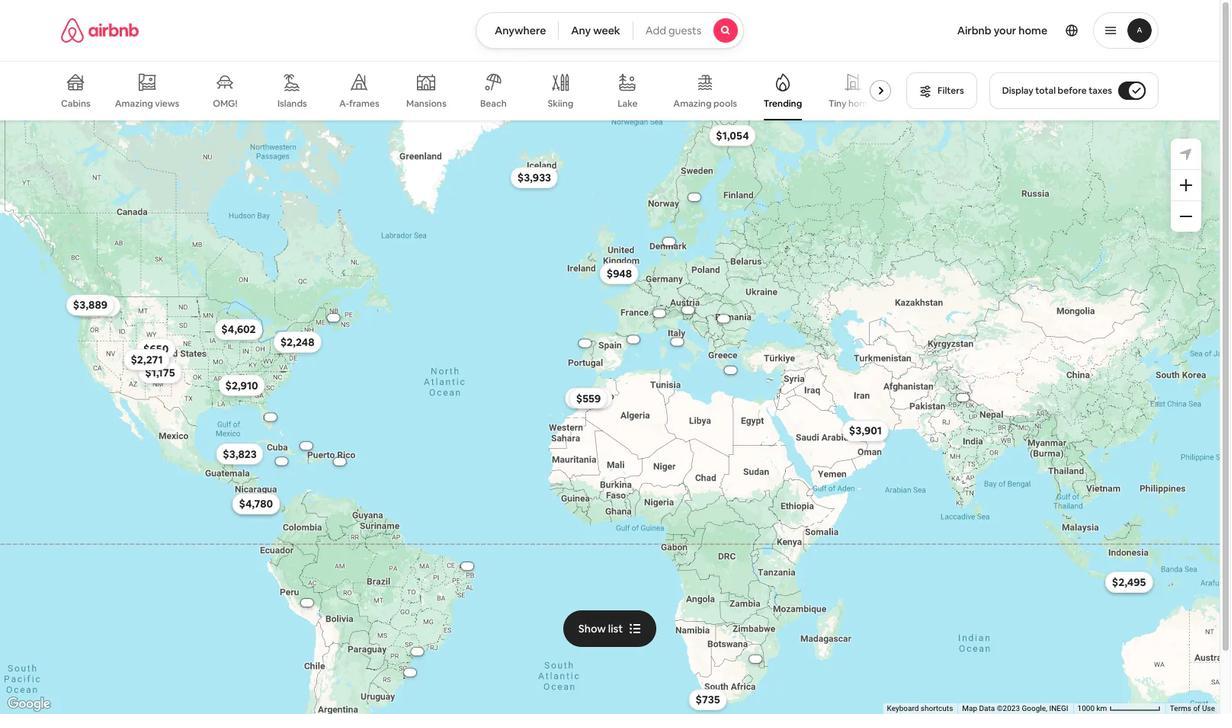 Task type: vqa. For each thing, say whether or not it's contained in the screenshot.
Experience hosted by Latif 90 mins · Hosted in 5 languages
no



Task type: locate. For each thing, give the bounding box(es) containing it.
$948 button
[[600, 263, 639, 284]]

None search field
[[476, 12, 744, 49]]

$2,248
[[280, 335, 315, 349]]

$3,889
[[73, 298, 108, 312]]

any week button
[[558, 12, 633, 49]]

add
[[646, 24, 666, 37]]

anywhere
[[495, 24, 546, 37]]

$3,223 button
[[1106, 571, 1153, 593]]

airbnb your home
[[957, 24, 1048, 37]]

cabins
[[61, 98, 91, 110]]

group containing amazing views
[[61, 61, 897, 120]]

$650 button
[[136, 338, 176, 359]]

1 horizontal spatial amazing
[[673, 98, 712, 110]]

km
[[1097, 705, 1107, 713]]

amazing left pools
[[673, 98, 712, 110]]

keyboard
[[887, 705, 919, 713]]

zoom out image
[[1180, 210, 1192, 223]]

add guests button
[[633, 12, 744, 49]]

$3,933
[[517, 171, 551, 184]]

1000 km button
[[1073, 704, 1166, 714]]

group
[[61, 61, 897, 120]]

display total before taxes button
[[989, 72, 1159, 109]]

$2,337 $948
[[572, 266, 632, 405]]

filters
[[938, 85, 964, 97]]

home
[[1019, 24, 1048, 37]]

of
[[1193, 705, 1200, 713]]

amazing
[[115, 97, 153, 110], [673, 98, 712, 110]]

shortcuts
[[921, 705, 953, 713]]

google,
[[1022, 705, 1048, 713]]

$3,901 button
[[842, 420, 889, 441]]

amazing for amazing views
[[115, 97, 153, 110]]

$4,780 button
[[232, 493, 280, 514]]

$4,780
[[239, 497, 273, 511]]

list
[[608, 622, 623, 636]]

$2,337 button
[[565, 387, 612, 409]]

before
[[1058, 85, 1087, 97]]

$3,223
[[1113, 575, 1146, 589]]

$2,967 button
[[72, 295, 120, 317]]

$650
[[143, 342, 169, 356]]

amazing for amazing pools
[[673, 98, 712, 110]]

zoom in image
[[1180, 179, 1192, 191]]

google image
[[4, 695, 54, 714]]

$7,666
[[239, 497, 273, 511]]

guests
[[669, 24, 701, 37]]

map
[[962, 705, 977, 713]]

$2,495 button
[[1105, 571, 1153, 593]]

$3,889 button
[[66, 294, 114, 315]]

$1,175 button
[[138, 362, 182, 383]]

amazing left views
[[115, 97, 153, 110]]

pools
[[714, 98, 737, 110]]

frames
[[349, 98, 379, 110]]

keyboard shortcuts
[[887, 705, 953, 713]]

$735
[[696, 693, 720, 706]]

$735 button
[[689, 689, 727, 710]]

tiny homes
[[829, 98, 878, 110]]

a-
[[339, 98, 349, 110]]

terms
[[1170, 705, 1192, 713]]

any week
[[571, 24, 620, 37]]

$2,337
[[572, 391, 605, 405]]

$559
[[576, 391, 601, 405]]

views
[[155, 97, 179, 110]]

0 horizontal spatial amazing
[[115, 97, 153, 110]]

keyboard shortcuts button
[[887, 704, 953, 714]]

1000 km
[[1078, 705, 1109, 713]]



Task type: describe. For each thing, give the bounding box(es) containing it.
$3,901
[[849, 424, 882, 438]]

$1,175
[[145, 366, 175, 379]]

skiing
[[548, 98, 574, 110]]

a-frames
[[339, 98, 379, 110]]

$3,933 button
[[511, 167, 558, 188]]

show list
[[578, 622, 623, 636]]

$2,910 button
[[218, 375, 265, 396]]

©2023
[[997, 705, 1020, 713]]

display total before taxes
[[1002, 85, 1112, 97]]

$2,495
[[1112, 575, 1146, 589]]

$948
[[607, 266, 632, 280]]

$1,054 button
[[709, 124, 756, 146]]

$4,602
[[221, 322, 256, 336]]

data
[[979, 705, 995, 713]]

$3,823
[[223, 447, 257, 461]]

$3,823 button
[[216, 443, 264, 465]]

show
[[578, 622, 606, 636]]

omg!
[[213, 98, 237, 110]]

airbnb your home link
[[948, 14, 1057, 47]]

total
[[1036, 85, 1056, 97]]

airbnb
[[957, 24, 992, 37]]

1000
[[1078, 705, 1095, 713]]

inegi
[[1049, 705, 1069, 713]]

$2,271
[[131, 353, 163, 366]]

$1,054
[[716, 128, 749, 142]]

anywhere button
[[476, 12, 559, 49]]

week
[[593, 24, 620, 37]]

beach
[[480, 98, 507, 110]]

terms of use
[[1170, 705, 1215, 713]]

amazing views
[[115, 97, 179, 110]]

$2,910
[[225, 378, 258, 392]]

display
[[1002, 85, 1034, 97]]

trending
[[764, 98, 802, 110]]

terms of use link
[[1170, 705, 1215, 713]]

use
[[1202, 705, 1215, 713]]

taxes
[[1089, 85, 1112, 97]]

show list button
[[563, 610, 656, 647]]

islands
[[277, 98, 307, 110]]

$2,967
[[79, 299, 113, 313]]

$2,248 button
[[274, 331, 322, 353]]

$2,271 button
[[124, 349, 170, 370]]

add guests
[[646, 24, 701, 37]]

$7,666 button
[[233, 493, 279, 514]]

lake
[[618, 98, 638, 110]]

any
[[571, 24, 591, 37]]

$4,602 button
[[214, 319, 263, 340]]

filters button
[[907, 72, 977, 109]]

mansions
[[406, 98, 446, 110]]

none search field containing anywhere
[[476, 12, 744, 49]]

map data ©2023 google, inegi
[[962, 705, 1069, 713]]

$559 button
[[569, 387, 608, 409]]

your
[[994, 24, 1016, 37]]

profile element
[[762, 0, 1159, 61]]

amazing pools
[[673, 98, 737, 110]]

homes
[[849, 98, 878, 110]]

google map
showing 40 stays. region
[[0, 120, 1220, 714]]



